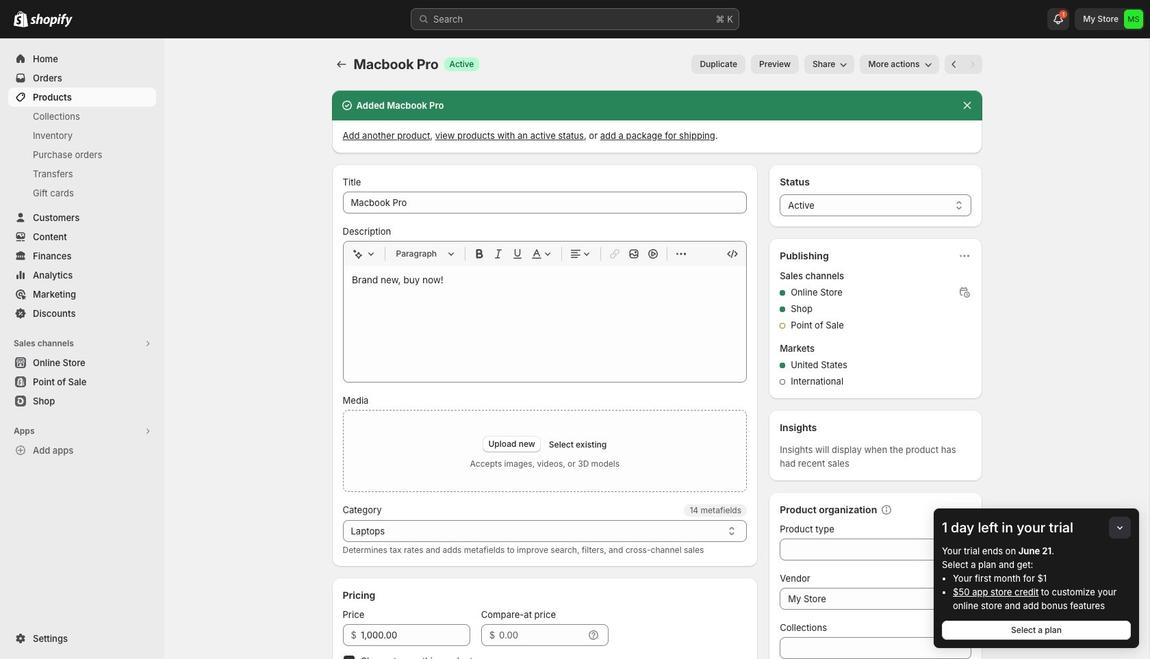 Task type: locate. For each thing, give the bounding box(es) containing it.
None text field
[[343, 520, 747, 542], [780, 588, 971, 610], [780, 637, 971, 659], [343, 520, 747, 542], [780, 588, 971, 610], [780, 637, 971, 659]]

1 horizontal spatial shopify image
[[30, 14, 73, 27]]

my store image
[[1124, 10, 1143, 29]]

Short sleeve t-shirt text field
[[343, 192, 747, 214]]

shopify image
[[14, 11, 28, 27], [30, 14, 73, 27]]

None text field
[[780, 539, 971, 561]]

  text field
[[361, 624, 470, 646]]

  text field
[[499, 624, 584, 646]]



Task type: describe. For each thing, give the bounding box(es) containing it.
0 horizontal spatial shopify image
[[14, 11, 28, 27]]

next image
[[966, 58, 979, 71]]



Task type: vqa. For each thing, say whether or not it's contained in the screenshot.
first  text field from the right
yes



